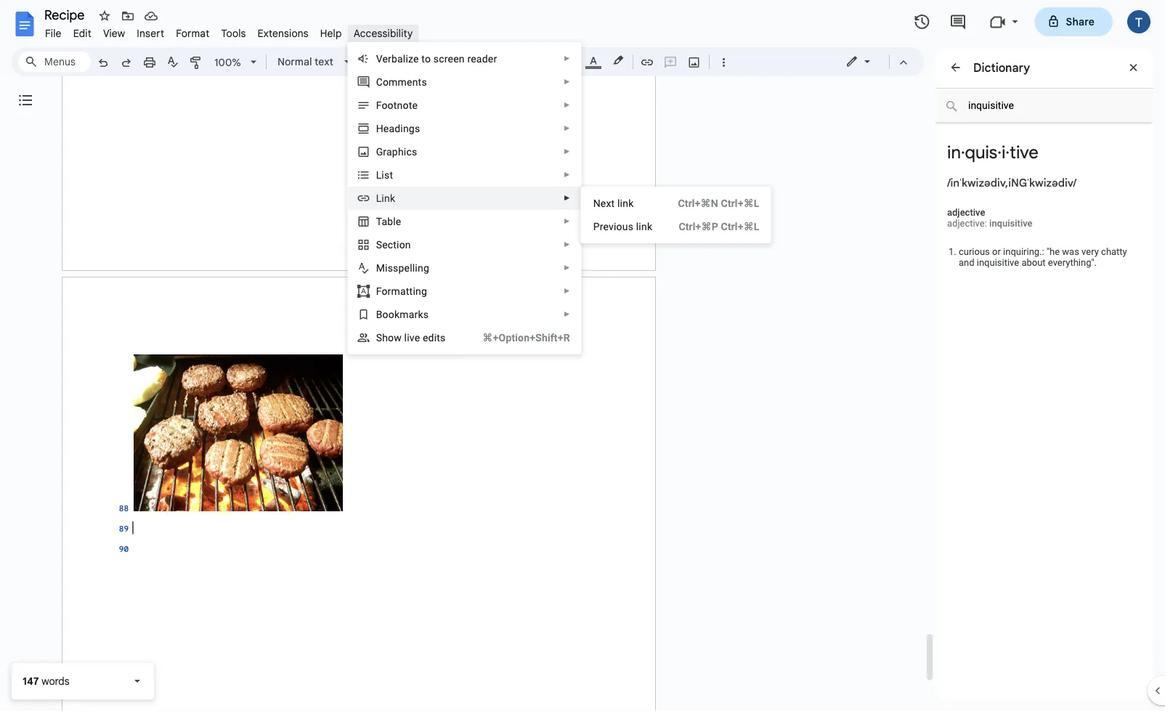 Task type: describe. For each thing, give the bounding box(es) containing it.
tools
[[221, 27, 246, 40]]

menu bar banner
[[0, 0, 1166, 712]]

ctrl+⌘n ctrl+⌘l
[[678, 197, 760, 209]]

link for p revious link
[[637, 221, 653, 233]]

insert image image
[[686, 52, 703, 72]]

revious
[[600, 221, 634, 233]]

ctrl+⌘n
[[678, 197, 719, 209]]

lin
[[376, 192, 390, 204]]

section i element
[[376, 239, 416, 251]]

f o rmatting
[[376, 285, 427, 297]]

extensions
[[258, 27, 309, 40]]

s
[[434, 53, 439, 65]]

⌘+option+shift+r
[[483, 332, 570, 344]]

dictionary heading
[[974, 59, 1031, 76]]

h
[[376, 122, 384, 134]]

l ist
[[376, 169, 393, 181]]

help menu item
[[315, 25, 348, 42]]

mode and view toolbar
[[835, 47, 916, 76]]

view menu item
[[97, 25, 131, 42]]

dictionary
[[974, 60, 1031, 75]]

styles list. normal text selected. option
[[278, 52, 336, 72]]

curious or inquiring.
[[959, 246, 1043, 257]]

adjective
[[948, 207, 986, 218]]

p
[[594, 221, 600, 233]]

in·quis·i·tive
[[948, 142, 1039, 164]]

accessibility menu item
[[348, 25, 419, 42]]

share button
[[1035, 7, 1114, 36]]

l
[[376, 169, 382, 181]]

ctrl+⌘p
[[679, 221, 719, 233]]

comments c element
[[376, 76, 432, 88]]

menu bar inside menu bar banner
[[39, 19, 419, 43]]

or
[[993, 246, 1001, 257]]

share
[[1067, 15, 1095, 28]]

► for m isspelling
[[564, 264, 571, 272]]

► for l ist
[[564, 171, 571, 179]]

show
[[376, 332, 402, 344]]

rmatting
[[388, 285, 427, 297]]

Rename text field
[[39, 6, 93, 23]]

► for t able
[[564, 217, 571, 226]]

adjective adjective: inquisitive
[[948, 207, 1033, 229]]

"he
[[1047, 246, 1061, 257]]

.
[[1095, 257, 1098, 268]]

and
[[959, 257, 975, 268]]

eadings
[[384, 122, 420, 134]]

headings h element
[[376, 122, 425, 134]]

file
[[45, 27, 62, 40]]

147
[[23, 675, 39, 688]]

text color image
[[586, 52, 602, 69]]

reader
[[468, 53, 497, 65]]

ext
[[601, 197, 615, 209]]

show live edits e element
[[376, 332, 450, 344]]

p revious link
[[594, 221, 653, 233]]

view
[[103, 27, 125, 40]]

n
[[594, 197, 601, 209]]

b ookmarks
[[376, 309, 429, 321]]

sect
[[376, 239, 397, 251]]

main toolbar
[[90, 0, 736, 564]]

f
[[376, 285, 382, 297]]

inquisitive inside "adjective adjective: inquisitive"
[[990, 218, 1033, 229]]

► for lin k
[[564, 194, 571, 202]]

creen
[[439, 53, 465, 65]]

ctrl+⌘l for ctrl+⌘n ctrl+⌘l
[[721, 197, 760, 209]]

previous link p element
[[594, 221, 657, 233]]

liv
[[405, 332, 415, 344]]

c omments
[[376, 76, 427, 88]]

insert menu item
[[131, 25, 170, 42]]

g
[[376, 146, 383, 158]]

ctrl+⌘p ctrl+⌘l
[[679, 221, 760, 233]]

:
[[1043, 246, 1045, 257]]

menu inside in·quis·i·tive application
[[581, 187, 772, 243]]

footnote n element
[[376, 99, 422, 111]]

everything"
[[1049, 257, 1095, 268]]

e
[[415, 332, 420, 344]]

curious
[[959, 246, 991, 257]]

Menus field
[[18, 52, 91, 72]]

dictionary results for inquisitive section
[[936, 47, 1154, 712]]

Zoom field
[[209, 52, 263, 74]]

ote
[[403, 99, 418, 111]]

o
[[382, 285, 388, 297]]

► for g raphics
[[564, 148, 571, 156]]

help
[[320, 27, 342, 40]]

link for n ext link
[[618, 197, 634, 209]]

menu containing verbalize to
[[348, 0, 582, 712]]

to
[[422, 53, 431, 65]]

highlight color image
[[611, 52, 627, 69]]

c
[[376, 76, 383, 88]]

formatting o element
[[376, 285, 432, 297]]

lin k
[[376, 192, 396, 204]]

normal
[[278, 55, 312, 68]]

i
[[397, 239, 400, 251]]

link k element
[[376, 192, 400, 204]]



Task type: locate. For each thing, give the bounding box(es) containing it.
/ inˈkwizədiv, ingˈkwizədiv /
[[948, 176, 1077, 190]]

0 vertical spatial link
[[618, 197, 634, 209]]

0 vertical spatial ctrl+⌘l
[[721, 197, 760, 209]]

0 horizontal spatial link
[[618, 197, 634, 209]]

1 horizontal spatial /
[[1074, 176, 1077, 190]]

Star checkbox
[[94, 6, 115, 26]]

ookmarks
[[383, 309, 429, 321]]

g raphics
[[376, 146, 417, 158]]

text
[[315, 55, 334, 68]]

Zoom text field
[[211, 52, 246, 73]]

Search dictionary text field
[[936, 89, 1153, 123]]

h eadings
[[376, 122, 420, 134]]

b
[[376, 309, 383, 321]]

2 / from the left
[[1074, 176, 1077, 190]]

insert
[[137, 27, 164, 40]]

table t element
[[376, 216, 406, 227]]

► for rmatting
[[564, 287, 571, 295]]

inquisitive
[[990, 218, 1033, 229], [977, 257, 1020, 268]]

ctrl+⌘p ctrl+⌘l element
[[662, 220, 760, 234]]

tools menu item
[[215, 25, 252, 42]]

8 ► from the top
[[564, 217, 571, 226]]

inquisitive right and in the right top of the page
[[977, 257, 1020, 268]]

t able
[[376, 216, 402, 227]]

t
[[376, 216, 382, 227]]

foot
[[376, 99, 397, 111]]

0 horizontal spatial /
[[948, 176, 951, 190]]

► for creen reader
[[564, 55, 571, 63]]

bookmarks b element
[[376, 309, 433, 321]]

adjective:
[[948, 218, 988, 229]]

► for c omments
[[564, 78, 571, 86]]

ctrl+⌘l
[[721, 197, 760, 209], [721, 221, 760, 233]]

was
[[1063, 246, 1080, 257]]

n
[[397, 99, 403, 111]]

ctrl+⌘l down ctrl+⌘n ctrl+⌘l in the right top of the page
[[721, 221, 760, 233]]

12 ► from the top
[[564, 310, 571, 319]]

link right ext
[[618, 197, 634, 209]]

2 ► from the top
[[564, 78, 571, 86]]

inquiring.
[[1004, 246, 1043, 257]]

show liv e edits
[[376, 332, 446, 344]]

10 ► from the top
[[564, 264, 571, 272]]

format menu item
[[170, 25, 215, 42]]

words
[[42, 675, 69, 688]]

ist
[[382, 169, 393, 181]]

► for ote
[[564, 101, 571, 109]]

verbalize to screen reader s element
[[376, 53, 502, 65]]

m
[[376, 262, 385, 274]]

n ext link
[[594, 197, 634, 209]]

► for on
[[564, 241, 571, 249]]

menu containing n
[[581, 187, 772, 243]]

foot n ote
[[376, 99, 418, 111]]

extensions menu item
[[252, 25, 315, 42]]

6 ► from the top
[[564, 171, 571, 179]]

normal text
[[278, 55, 334, 68]]

⌘+option+shift+r element
[[465, 331, 570, 345]]

next link n element
[[594, 197, 638, 209]]

very
[[1082, 246, 1100, 257]]

in·quis·i·tive application
[[0, 0, 1166, 712]]

1 vertical spatial inquisitive
[[977, 257, 1020, 268]]

edit menu item
[[67, 25, 97, 42]]

1 / from the left
[[948, 176, 951, 190]]

edit
[[73, 27, 92, 40]]

misspelling m element
[[376, 262, 434, 274]]

9 ► from the top
[[564, 241, 571, 249]]

4 ► from the top
[[564, 124, 571, 133]]

7 ► from the top
[[564, 194, 571, 202]]

► for b ookmarks
[[564, 310, 571, 319]]

k
[[390, 192, 396, 204]]

list l element
[[376, 169, 398, 181]]

format
[[176, 27, 210, 40]]

accessibility
[[354, 27, 413, 40]]

m isspelling
[[376, 262, 430, 274]]

►
[[564, 55, 571, 63], [564, 78, 571, 86], [564, 101, 571, 109], [564, 124, 571, 133], [564, 148, 571, 156], [564, 171, 571, 179], [564, 194, 571, 202], [564, 217, 571, 226], [564, 241, 571, 249], [564, 264, 571, 272], [564, 287, 571, 295], [564, 310, 571, 319]]

inquisitive up curious or inquiring.
[[990, 218, 1033, 229]]

raphics
[[383, 146, 417, 158]]

ctrl+⌘l for ctrl+⌘p ctrl+⌘l
[[721, 221, 760, 233]]

ctrl+⌘n ctrl+⌘l element
[[661, 196, 760, 211]]

able
[[382, 216, 402, 227]]

link
[[618, 197, 634, 209], [637, 221, 653, 233]]

1 horizontal spatial link
[[637, 221, 653, 233]]

/ up was
[[1074, 176, 1077, 190]]

147 words
[[23, 675, 69, 688]]

3 ► from the top
[[564, 101, 571, 109]]

menu
[[348, 0, 582, 712], [581, 187, 772, 243]]

link right the revious
[[637, 221, 653, 233]]

2 ctrl+⌘l from the top
[[721, 221, 760, 233]]

isspelling
[[385, 262, 430, 274]]

sect i on
[[376, 239, 411, 251]]

5 ► from the top
[[564, 148, 571, 156]]

1 ► from the top
[[564, 55, 571, 63]]

edits
[[423, 332, 446, 344]]

menu bar containing file
[[39, 19, 419, 43]]

0 vertical spatial inquisitive
[[990, 218, 1033, 229]]

on
[[400, 239, 411, 251]]

1 vertical spatial ctrl+⌘l
[[721, 221, 760, 233]]

file menu item
[[39, 25, 67, 42]]

11 ► from the top
[[564, 287, 571, 295]]

/ up adjective
[[948, 176, 951, 190]]

1 ctrl+⌘l from the top
[[721, 197, 760, 209]]

/
[[948, 176, 951, 190], [1074, 176, 1077, 190]]

menu bar
[[39, 19, 419, 43]]

verbalize
[[376, 53, 419, 65]]

1 vertical spatial link
[[637, 221, 653, 233]]

► for h eadings
[[564, 124, 571, 133]]

chatty
[[1102, 246, 1128, 257]]

omments
[[383, 76, 427, 88]]

graphics g element
[[376, 146, 422, 158]]

verbalize to s creen reader
[[376, 53, 497, 65]]

inˈkwizədiv,
[[951, 176, 1009, 190]]

about
[[1022, 257, 1046, 268]]

"he was very chatty and inquisitive about everything"
[[959, 246, 1128, 268]]

inquisitive inside "he was very chatty and inquisitive about everything"
[[977, 257, 1020, 268]]

ingˈkwizədiv
[[1009, 176, 1074, 190]]

ctrl+⌘l up ctrl+⌘p ctrl+⌘l
[[721, 197, 760, 209]]



Task type: vqa. For each thing, say whether or not it's contained in the screenshot.


